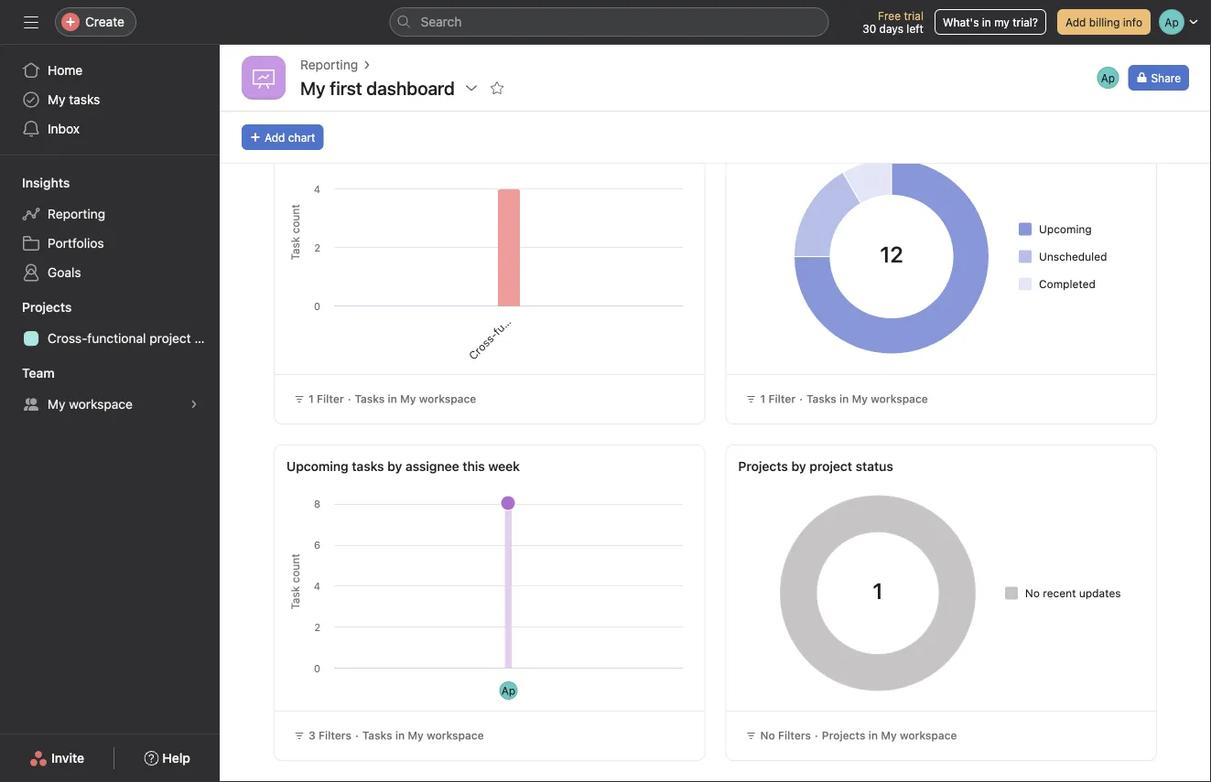 Task type: locate. For each thing, give the bounding box(es) containing it.
workspace inside my workspace link
[[69, 397, 133, 412]]

by left "project status"
[[791, 459, 806, 474]]

0 horizontal spatial add
[[265, 131, 285, 144]]

by left assignee
[[387, 459, 402, 474]]

1 1 filter from the left
[[308, 393, 344, 406]]

filters
[[319, 730, 351, 742], [778, 730, 811, 742]]

1 horizontal spatial reporting
[[300, 57, 358, 72]]

search button
[[389, 7, 829, 37]]

this week
[[463, 459, 520, 474]]

free trial 30 days left
[[862, 9, 924, 35]]

0 horizontal spatial tasks
[[69, 92, 100, 107]]

ap inside button
[[1101, 71, 1115, 84]]

0 horizontal spatial projects
[[22, 300, 72, 315]]

2 by from the left
[[791, 459, 806, 474]]

0 vertical spatial reporting
[[300, 57, 358, 72]]

tasks in my workspace
[[355, 393, 476, 406], [806, 393, 928, 406], [362, 730, 484, 742]]

30
[[862, 22, 876, 35]]

unscheduled
[[1039, 250, 1107, 263]]

workspace
[[419, 393, 476, 406], [871, 393, 928, 406], [69, 397, 133, 412], [427, 730, 484, 742], [900, 730, 957, 742]]

tasks left assignee
[[352, 459, 384, 474]]

1 horizontal spatial ap
[[1101, 71, 1115, 84]]

projects
[[22, 300, 72, 315], [738, 459, 788, 474], [822, 730, 865, 742]]

ap
[[1101, 71, 1115, 84], [501, 685, 516, 698]]

1 filters from the left
[[319, 730, 351, 742]]

0 vertical spatial projects
[[22, 300, 72, 315]]

by
[[387, 459, 402, 474], [791, 459, 806, 474]]

add chart button
[[242, 124, 323, 150]]

1 horizontal spatial reporting link
[[300, 55, 358, 75]]

invite
[[51, 751, 84, 766]]

1 horizontal spatial 1
[[760, 393, 765, 406]]

0 horizontal spatial upcoming
[[287, 459, 348, 474]]

0 horizontal spatial ap
[[501, 685, 516, 698]]

filter
[[317, 393, 344, 406], [768, 393, 796, 406]]

0 vertical spatial add
[[1065, 16, 1086, 28]]

1 horizontal spatial filter
[[768, 393, 796, 406]]

1 vertical spatial projects
[[738, 459, 788, 474]]

insights element
[[0, 167, 220, 291]]

my
[[300, 77, 326, 98], [48, 92, 65, 107], [400, 393, 416, 406], [852, 393, 868, 406], [48, 397, 65, 412], [408, 730, 424, 742], [881, 730, 897, 742]]

in right no filters
[[868, 730, 878, 742]]

tasks for upcoming
[[352, 459, 384, 474]]

0 vertical spatial reporting link
[[300, 55, 358, 75]]

1 vertical spatial upcoming
[[287, 459, 348, 474]]

no
[[1025, 587, 1040, 600], [760, 730, 775, 742]]

0 horizontal spatial reporting
[[48, 206, 105, 222]]

projects right no filters
[[822, 730, 865, 742]]

in left my at the right
[[982, 16, 991, 28]]

reporting up my first dashboard
[[300, 57, 358, 72]]

1 horizontal spatial by
[[791, 459, 806, 474]]

reporting
[[300, 57, 358, 72], [48, 206, 105, 222]]

2 1 filter from the left
[[760, 393, 796, 406]]

1 horizontal spatial projects
[[738, 459, 788, 474]]

tasks for my
[[69, 92, 100, 107]]

0 vertical spatial upcoming
[[1039, 223, 1092, 236]]

1 horizontal spatial add
[[1065, 16, 1086, 28]]

in
[[982, 16, 991, 28], [388, 393, 397, 406], [839, 393, 849, 406], [395, 730, 405, 742], [868, 730, 878, 742]]

1 horizontal spatial tasks
[[352, 459, 384, 474]]

add to starred image
[[490, 81, 504, 95]]

reporting link
[[300, 55, 358, 75], [11, 200, 209, 229]]

reporting link up portfolios
[[11, 200, 209, 229]]

tasks
[[355, 393, 385, 406], [806, 393, 836, 406], [362, 730, 392, 742]]

1 filter
[[308, 393, 344, 406], [760, 393, 796, 406]]

reporting link up my first dashboard
[[300, 55, 358, 75]]

1 vertical spatial tasks
[[352, 459, 384, 474]]

search
[[421, 14, 462, 29]]

0 horizontal spatial reporting link
[[11, 200, 209, 229]]

1 vertical spatial reporting
[[48, 206, 105, 222]]

what's
[[943, 16, 979, 28]]

projects for projects
[[22, 300, 72, 315]]

0 vertical spatial no
[[1025, 587, 1040, 600]]

projects up cross- on the top left
[[22, 300, 72, 315]]

0 vertical spatial tasks
[[69, 92, 100, 107]]

1 horizontal spatial filters
[[778, 730, 811, 742]]

info
[[1123, 16, 1142, 28]]

1 filter from the left
[[317, 393, 344, 406]]

cross-functional project plan
[[48, 331, 220, 346]]

2 horizontal spatial projects
[[822, 730, 865, 742]]

portfolios
[[48, 236, 104, 251]]

in up upcoming tasks by assignee this week
[[388, 393, 397, 406]]

0 vertical spatial ap
[[1101, 71, 1115, 84]]

upcoming tasks by assignee this week
[[287, 459, 520, 474]]

show options image
[[464, 81, 479, 95]]

tasks up upcoming tasks by assignee this week
[[355, 393, 385, 406]]

my tasks
[[48, 92, 100, 107]]

help button
[[132, 742, 202, 775]]

updates
[[1079, 587, 1121, 600]]

add
[[1065, 16, 1086, 28], [265, 131, 285, 144]]

projects inside dropdown button
[[22, 300, 72, 315]]

2 vertical spatial projects
[[822, 730, 865, 742]]

2 filters from the left
[[778, 730, 811, 742]]

in inside button
[[982, 16, 991, 28]]

free
[[878, 9, 901, 22]]

no filters
[[760, 730, 811, 742]]

projects left "project status"
[[738, 459, 788, 474]]

cross-
[[48, 331, 87, 346]]

add billing info button
[[1057, 9, 1151, 35]]

cross-functional project plan link
[[11, 324, 220, 353]]

0 horizontal spatial filter
[[317, 393, 344, 406]]

add left billing
[[1065, 16, 1086, 28]]

see details, my workspace image
[[189, 399, 200, 410]]

hide sidebar image
[[24, 15, 38, 29]]

portfolios link
[[11, 229, 209, 258]]

0 horizontal spatial no
[[760, 730, 775, 742]]

upcoming
[[1039, 223, 1092, 236], [287, 459, 348, 474]]

global element
[[0, 45, 220, 155]]

filters for projects
[[778, 730, 811, 742]]

tasks down home
[[69, 92, 100, 107]]

recent
[[1043, 587, 1076, 600]]

projects button
[[0, 298, 72, 317]]

1 horizontal spatial upcoming
[[1039, 223, 1092, 236]]

tasks
[[69, 92, 100, 107], [352, 459, 384, 474]]

reporting up portfolios
[[48, 206, 105, 222]]

1
[[308, 393, 314, 406], [760, 393, 765, 406]]

0 horizontal spatial filters
[[319, 730, 351, 742]]

what's in my trial? button
[[935, 9, 1046, 35]]

completed
[[1039, 278, 1096, 291]]

home link
[[11, 56, 209, 85]]

tasks inside the my tasks link
[[69, 92, 100, 107]]

1 vertical spatial no
[[760, 730, 775, 742]]

add left chart
[[265, 131, 285, 144]]

project status
[[809, 459, 893, 474]]

0 horizontal spatial 1
[[308, 393, 314, 406]]

add inside add chart button
[[265, 131, 285, 144]]

search list box
[[389, 7, 829, 37]]

0 horizontal spatial 1 filter
[[308, 393, 344, 406]]

tasks right 3 filters
[[362, 730, 392, 742]]

add inside add billing info button
[[1065, 16, 1086, 28]]

0 horizontal spatial by
[[387, 459, 402, 474]]

what's in my trial?
[[943, 16, 1038, 28]]

1 horizontal spatial no
[[1025, 587, 1040, 600]]

1 horizontal spatial 1 filter
[[760, 393, 796, 406]]

functional
[[87, 331, 146, 346]]

1 vertical spatial add
[[265, 131, 285, 144]]

share button
[[1128, 65, 1189, 91]]



Task type: describe. For each thing, give the bounding box(es) containing it.
add for add chart
[[265, 131, 285, 144]]

1 vertical spatial ap
[[501, 685, 516, 698]]

2 filter from the left
[[768, 393, 796, 406]]

2 1 from the left
[[760, 393, 765, 406]]

projects for projects by project status
[[738, 459, 788, 474]]

insights
[[22, 175, 70, 190]]

in up "project status"
[[839, 393, 849, 406]]

first dashboard
[[330, 77, 455, 98]]

help
[[162, 751, 190, 766]]

projects for projects in my workspace
[[822, 730, 865, 742]]

goals link
[[11, 258, 209, 287]]

no for no filters
[[760, 730, 775, 742]]

upcoming for upcoming
[[1039, 223, 1092, 236]]

insights button
[[0, 174, 70, 192]]

projects by project status
[[738, 459, 893, 474]]

add for add billing info
[[1065, 16, 1086, 28]]

my inside teams element
[[48, 397, 65, 412]]

inbox link
[[11, 114, 209, 144]]

chart
[[288, 131, 315, 144]]

no recent updates
[[1025, 587, 1121, 600]]

home
[[48, 63, 83, 78]]

my tasks link
[[11, 85, 209, 114]]

1 by from the left
[[387, 459, 402, 474]]

my inside global element
[[48, 92, 65, 107]]

my first dashboard
[[300, 77, 455, 98]]

team
[[22, 366, 55, 381]]

plan
[[194, 331, 220, 346]]

no for no recent updates
[[1025, 587, 1040, 600]]

assignee
[[405, 459, 459, 474]]

1 1 from the left
[[308, 393, 314, 406]]

ap button
[[1095, 65, 1121, 91]]

add billing info
[[1065, 16, 1142, 28]]

reporting inside insights element
[[48, 206, 105, 222]]

create
[[85, 14, 124, 29]]

tasks up the projects by project status
[[806, 393, 836, 406]]

my workspace link
[[11, 390, 209, 419]]

create button
[[55, 7, 136, 37]]

filters for upcoming
[[319, 730, 351, 742]]

teams element
[[0, 357, 220, 423]]

report image
[[253, 67, 275, 89]]

share
[[1151, 71, 1181, 84]]

upcoming for upcoming tasks by assignee this week
[[287, 459, 348, 474]]

project
[[149, 331, 191, 346]]

projects element
[[0, 291, 220, 357]]

goals
[[48, 265, 81, 280]]

in right 3 filters
[[395, 730, 405, 742]]

days
[[879, 22, 903, 35]]

1 vertical spatial reporting link
[[11, 200, 209, 229]]

team button
[[0, 364, 55, 383]]

inbox
[[48, 121, 80, 136]]

add chart
[[265, 131, 315, 144]]

my
[[994, 16, 1010, 28]]

invite button
[[17, 742, 96, 775]]

billing
[[1089, 16, 1120, 28]]

trial?
[[1013, 16, 1038, 28]]

trial
[[904, 9, 924, 22]]

left
[[907, 22, 924, 35]]

projects in my workspace
[[822, 730, 957, 742]]

3
[[308, 730, 316, 742]]

my workspace
[[48, 397, 133, 412]]

3 filters
[[308, 730, 351, 742]]



Task type: vqa. For each thing, say whether or not it's contained in the screenshot.
'row'
no



